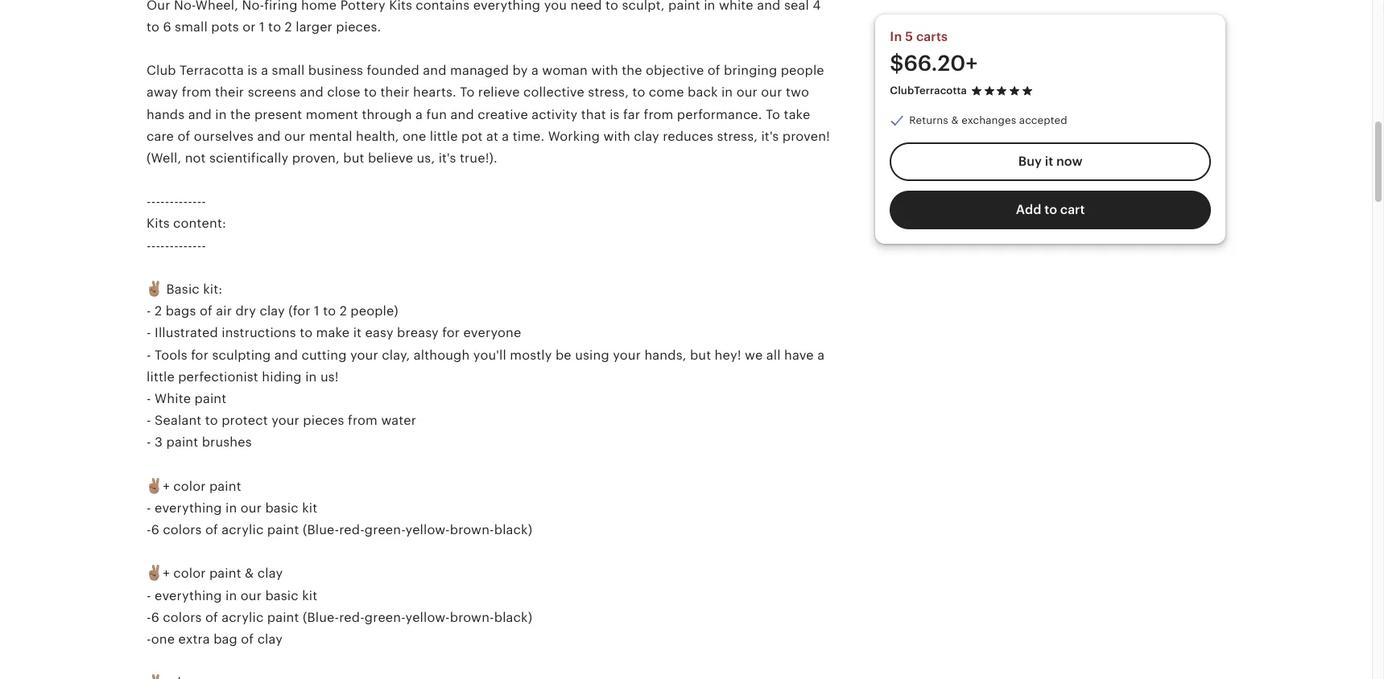 Task type: locate. For each thing, give the bounding box(es) containing it.
1 basic from the top
[[265, 502, 299, 516]]

colors up extra
[[163, 611, 202, 625]]

✌🏽 basic kit:
[[147, 283, 223, 296]]

proven,
[[292, 151, 340, 165]]

- everything in our basic kit
[[147, 502, 318, 516], [147, 589, 318, 603]]

1 vertical spatial it
[[353, 327, 362, 340]]

everything left the you
[[473, 0, 541, 12]]

in up performance.
[[722, 86, 733, 99]]

small up screens
[[272, 64, 305, 77]]

in
[[704, 0, 716, 12], [722, 86, 733, 99], [215, 108, 227, 121], [305, 370, 317, 384], [226, 502, 237, 516], [226, 589, 237, 603]]

buy it now button
[[890, 143, 1212, 181]]

1 vertical spatial the
[[230, 108, 251, 121]]

bag
[[214, 633, 238, 647]]

but inside '- tools for sculpting and cutting your clay, although you'll mostly be using your hands, but hey! we all have a little perfectionist hiding in us!'
[[690, 348, 712, 362]]

-6 colors of acrylic paint (blue-red-green-yellow-brown-black)
[[147, 524, 533, 537], [147, 611, 533, 625]]

2 down ✌🏽
[[155, 305, 162, 318]]

one
[[403, 129, 427, 143], [151, 633, 175, 647]]

kit
[[302, 502, 318, 516], [302, 589, 318, 603]]

of up -one extra bag of clay
[[205, 611, 218, 625]]

but down mental
[[343, 151, 365, 165]]

proven!
[[783, 129, 831, 143]]

of up ✌🏽+ color paint & clay
[[205, 524, 218, 537]]

- 2 bags of air dry clay (for 1 to 2 people)
[[147, 305, 399, 318]]

0 vertical spatial red-
[[339, 524, 365, 537]]

0 vertical spatial -6 colors of acrylic paint (blue-red-green-yellow-brown-black)
[[147, 524, 533, 537]]

clay
[[634, 129, 660, 143], [260, 305, 285, 318], [258, 568, 283, 581], [258, 633, 283, 647]]

1 vertical spatial &
[[245, 568, 254, 581]]

little down tools
[[147, 370, 175, 384]]

1 horizontal spatial little
[[430, 129, 458, 143]]

larger
[[296, 20, 333, 34]]

from down come
[[644, 108, 674, 121]]

2 colors from the top
[[163, 611, 202, 625]]

0 horizontal spatial kits
[[147, 217, 170, 231]]

for inside '- tools for sculpting and cutting your clay, although you'll mostly be using your hands, but hey! we all have a little perfectionist hiding in us!'
[[191, 348, 209, 362]]

1 horizontal spatial stress,
[[717, 129, 758, 143]]

to right need
[[606, 0, 619, 12]]

small
[[175, 20, 208, 34], [272, 64, 305, 77]]

1 right or
[[259, 20, 265, 34]]

0 vertical spatial acrylic
[[222, 524, 264, 537]]

0 vertical spatial stress,
[[588, 86, 629, 99]]

1 vertical spatial (blue-
[[303, 611, 339, 625]]

0 vertical spatial it's
[[762, 129, 779, 143]]

it left easy
[[353, 327, 362, 340]]

0 vertical spatial colors
[[163, 524, 202, 537]]

their down founded in the top left of the page
[[381, 86, 410, 99]]

1 horizontal spatial 2
[[285, 20, 292, 34]]

acrylic
[[222, 524, 264, 537], [222, 611, 264, 625]]

0 horizontal spatial 2
[[155, 305, 162, 318]]

2 basic from the top
[[265, 589, 299, 603]]

1 vertical spatial is
[[610, 108, 620, 121]]

black)
[[494, 524, 533, 537], [494, 611, 533, 625]]

- everything in our basic kit down ✌🏽+ color paint
[[147, 502, 318, 516]]

0 vertical spatial &
[[952, 114, 959, 126]]

with down far
[[604, 129, 631, 143]]

6 up -one extra bag of clay
[[151, 611, 159, 625]]

0 vertical spatial it
[[1045, 155, 1054, 169]]

by
[[513, 64, 528, 77]]

1 vertical spatial -6 colors of acrylic paint (blue-red-green-yellow-brown-black)
[[147, 611, 533, 625]]

water
[[381, 414, 417, 428]]

away
[[147, 86, 178, 99]]

a
[[261, 64, 268, 77], [532, 64, 539, 77], [416, 108, 423, 121], [502, 129, 509, 143], [818, 348, 825, 362]]

colors
[[163, 524, 202, 537], [163, 611, 202, 625]]

your right using in the bottom of the page
[[613, 348, 641, 362]]

a right by on the left top of the page
[[532, 64, 539, 77]]

kits content:
[[147, 217, 226, 231]]

it's left proven!
[[762, 129, 779, 143]]

2 inside our no-wheel, no-firing home pottery kits contains everything you need to sculpt, paint in white and seal 4 to 6 small pots or 1 to 2 larger pieces.
[[285, 20, 292, 34]]

1 vertical spatial ✌🏽+
[[147, 568, 170, 581]]

in inside our no-wheel, no-firing home pottery kits contains everything you need to sculpt, paint in white and seal 4 to 6 small pots or 1 to 2 larger pieces.
[[704, 0, 716, 12]]

0 vertical spatial ✌🏽+
[[147, 480, 170, 494]]

1 horizontal spatial no-
[[242, 0, 264, 12]]

1 vertical spatial basic
[[265, 589, 299, 603]]

one up us,
[[403, 129, 427, 143]]

✌🏽+
[[147, 480, 170, 494], [147, 568, 170, 581]]

1 vertical spatial but
[[690, 348, 712, 362]]

our down present on the top of page
[[284, 129, 306, 143]]

0 horizontal spatial from
[[182, 86, 212, 99]]

kits right pottery
[[389, 0, 412, 12]]

hiding
[[262, 370, 302, 384]]

0 vertical spatial for
[[442, 327, 460, 340]]

bags
[[166, 305, 196, 318]]

it inside button
[[1045, 155, 1054, 169]]

small inside our no-wheel, no-firing home pottery kits contains everything you need to sculpt, paint in white and seal 4 to 6 small pots or 1 to 2 larger pieces.
[[175, 20, 208, 34]]

to left take
[[766, 108, 781, 121]]

1 vertical spatial stress,
[[717, 129, 758, 143]]

2 red- from the top
[[339, 611, 365, 625]]

sculpting
[[212, 348, 271, 362]]

to up make
[[323, 305, 336, 318]]

2 ✌🏽+ from the top
[[147, 568, 170, 581]]

1 vertical spatial one
[[151, 633, 175, 647]]

2 up '- illustrated instructions to make it easy breasy for everyone'
[[340, 305, 347, 318]]

1 vertical spatial color
[[173, 568, 206, 581]]

0 horizontal spatial &
[[245, 568, 254, 581]]

0 horizontal spatial little
[[147, 370, 175, 384]]

0 horizontal spatial stress,
[[588, 86, 629, 99]]

0 vertical spatial from
[[182, 86, 212, 99]]

1 vertical spatial 6
[[151, 524, 159, 537]]

in left us!
[[305, 370, 317, 384]]

white
[[155, 392, 191, 406]]

from down terracotta
[[182, 86, 212, 99]]

0 vertical spatial 1
[[259, 20, 265, 34]]

buy it now
[[1019, 155, 1083, 169]]

6
[[163, 20, 171, 34], [151, 524, 159, 537], [151, 611, 159, 625]]

2 vertical spatial everything
[[155, 589, 222, 603]]

all
[[767, 348, 781, 362]]

1 no- from the left
[[174, 0, 196, 12]]

1 horizontal spatial their
[[381, 86, 410, 99]]

no- right our
[[174, 0, 196, 12]]

and up hiding
[[275, 348, 298, 362]]

and inside '- tools for sculpting and cutting your clay, although you'll mostly be using your hands, but hey! we all have a little perfectionist hiding in us!'
[[275, 348, 298, 362]]

1 horizontal spatial it
[[1045, 155, 1054, 169]]

color
[[173, 480, 206, 494], [173, 568, 206, 581]]

seal
[[785, 0, 810, 12]]

and up hearts.
[[423, 64, 447, 77]]

us!
[[321, 370, 339, 384]]

our no-wheel, no-firing home pottery kits contains everything you need to sculpt, paint in white and seal 4 to 6 small pots or 1 to 2 larger pieces.
[[147, 0, 821, 34]]

you'll
[[474, 348, 507, 362]]

but left hey!
[[690, 348, 712, 362]]

woman
[[542, 64, 588, 77]]

1 ------------- from the top
[[147, 195, 206, 209]]

1 vertical spatial with
[[604, 129, 631, 143]]

to inside button
[[1045, 203, 1058, 217]]

1 vertical spatial for
[[191, 348, 209, 362]]

one left extra
[[151, 633, 175, 647]]

managed
[[450, 64, 509, 77]]

- white paint
[[147, 392, 227, 406]]

for down illustrated
[[191, 348, 209, 362]]

your left pieces
[[272, 414, 300, 428]]

our down ✌🏽+ color paint & clay
[[241, 589, 262, 603]]

everything
[[473, 0, 541, 12], [155, 502, 222, 516], [155, 589, 222, 603]]

in left white
[[704, 0, 716, 12]]

& right returns
[[952, 114, 959, 126]]

0 vertical spatial but
[[343, 151, 365, 165]]

acrylic up bag at bottom
[[222, 611, 264, 625]]

it's right us,
[[439, 151, 456, 165]]

moment
[[306, 108, 358, 121]]

0 vertical spatial is
[[248, 64, 258, 77]]

kits left content:
[[147, 217, 170, 231]]

our
[[737, 86, 758, 99], [762, 86, 783, 99], [284, 129, 306, 143], [241, 502, 262, 516], [241, 589, 262, 603]]

two
[[786, 86, 810, 99]]

club terracotta is a small business founded and managed by a woman with the objective of bringing people away from their screens and close to their hearts. to relieve collective stress, to come back in our our two hands and in the present moment through a fun and creative activity that is far from performance. to take care of ourselves and our mental health, one little pot at a time. working with clay reduces stress, it's proven! (well, not scientifically proven, but believe us, it's true!).
[[147, 64, 831, 165]]

1 vertical spatial brown-
[[450, 611, 494, 625]]

1 black) from the top
[[494, 524, 533, 537]]

1 horizontal spatial from
[[348, 414, 378, 428]]

the up ourselves
[[230, 108, 251, 121]]

1 vertical spatial acrylic
[[222, 611, 264, 625]]

0 vertical spatial color
[[173, 480, 206, 494]]

our down ✌🏽+ color paint
[[241, 502, 262, 516]]

care
[[147, 129, 174, 143]]

little
[[430, 129, 458, 143], [147, 370, 175, 384]]

protect
[[222, 414, 268, 428]]

0 horizontal spatial it
[[353, 327, 362, 340]]

0 horizontal spatial no-
[[174, 0, 196, 12]]

1 kit from the top
[[302, 502, 318, 516]]

- everything in our basic kit down ✌🏽+ color paint & clay
[[147, 589, 318, 603]]

1 ✌🏽+ from the top
[[147, 480, 170, 494]]

0 vertical spatial basic
[[265, 502, 299, 516]]

0 horizontal spatial the
[[230, 108, 251, 121]]

0 vertical spatial everything
[[473, 0, 541, 12]]

to down firing
[[268, 20, 281, 34]]

our
[[147, 0, 170, 12]]

hey!
[[715, 348, 742, 362]]

0 vertical spatial little
[[430, 129, 458, 143]]

0 vertical spatial one
[[403, 129, 427, 143]]

using
[[575, 348, 610, 362]]

pieces.
[[336, 20, 381, 34]]

0 horizontal spatial small
[[175, 20, 208, 34]]

brown-
[[450, 524, 494, 537], [450, 611, 494, 625]]

yellow-
[[406, 524, 450, 537], [406, 611, 450, 625]]

from left water on the left
[[348, 414, 378, 428]]

1 vertical spatial kit
[[302, 589, 318, 603]]

2 yellow- from the top
[[406, 611, 450, 625]]

their
[[215, 86, 244, 99], [381, 86, 410, 99]]

stress, up "that"
[[588, 86, 629, 99]]

to
[[460, 86, 475, 99], [766, 108, 781, 121]]

little down fun at left
[[430, 129, 458, 143]]

to left cart
[[1045, 203, 1058, 217]]

everything down ✌🏽+ color paint & clay
[[155, 589, 222, 603]]

0 vertical spatial small
[[175, 20, 208, 34]]

kits
[[389, 0, 412, 12], [147, 217, 170, 231]]

2 kit from the top
[[302, 589, 318, 603]]

0 vertical spatial yellow-
[[406, 524, 450, 537]]

small down "wheel,"
[[175, 20, 208, 34]]

1 vertical spatial yellow-
[[406, 611, 450, 625]]

0 horizontal spatial is
[[248, 64, 258, 77]]

our left two
[[762, 86, 783, 99]]

0 horizontal spatial their
[[215, 86, 244, 99]]

6 down ✌🏽+ color paint
[[151, 524, 159, 537]]

acrylic up ✌🏽+ color paint & clay
[[222, 524, 264, 537]]

0 horizontal spatial for
[[191, 348, 209, 362]]

of right care
[[178, 129, 190, 143]]

dry
[[236, 305, 256, 318]]

of right bag at bottom
[[241, 633, 254, 647]]

1 vertical spatial to
[[766, 108, 781, 121]]

colors down ✌🏽+ color paint
[[163, 524, 202, 537]]

your down easy
[[350, 348, 378, 362]]

0 vertical spatial black)
[[494, 524, 533, 537]]

1 horizontal spatial the
[[622, 64, 643, 77]]

instructions
[[222, 327, 296, 340]]

2 down firing
[[285, 20, 292, 34]]

0 horizontal spatial it's
[[439, 151, 456, 165]]

0 vertical spatial brown-
[[450, 524, 494, 537]]

------------- up kits content:
[[147, 195, 206, 209]]

1 horizontal spatial kits
[[389, 0, 412, 12]]

people)
[[351, 305, 399, 318]]

1 vertical spatial small
[[272, 64, 305, 77]]

0 vertical spatial to
[[460, 86, 475, 99]]

1 horizontal spatial &
[[952, 114, 959, 126]]

✌🏽+ for ✌🏽+ color paint & clay
[[147, 568, 170, 581]]

the left objective
[[622, 64, 643, 77]]

it right the buy on the right top of page
[[1045, 155, 1054, 169]]

0 horizontal spatial but
[[343, 151, 365, 165]]

your
[[350, 348, 378, 362], [613, 348, 641, 362], [272, 414, 300, 428]]

wheel,
[[196, 0, 239, 12]]

terracotta
[[180, 64, 244, 77]]

1 green- from the top
[[365, 524, 406, 537]]

0 vertical spatial green-
[[365, 524, 406, 537]]

1 horizontal spatial but
[[690, 348, 712, 362]]

2 color from the top
[[173, 568, 206, 581]]

1 color from the top
[[173, 480, 206, 494]]

6 down our
[[163, 20, 171, 34]]

in up ourselves
[[215, 108, 227, 121]]

no- up or
[[242, 0, 264, 12]]

0 vertical spatial 6
[[163, 20, 171, 34]]

------------- down kits content:
[[147, 239, 206, 253]]

1 vertical spatial green-
[[365, 611, 406, 625]]

1 horizontal spatial one
[[403, 129, 427, 143]]

0 vertical spatial (blue-
[[303, 524, 339, 537]]

1 right (for
[[314, 305, 320, 318]]

with
[[592, 64, 619, 77], [604, 129, 631, 143]]

0 vertical spatial kits
[[389, 0, 412, 12]]

a right have
[[818, 348, 825, 362]]

1 vertical spatial - everything in our basic kit
[[147, 589, 318, 603]]

their down terracotta
[[215, 86, 244, 99]]

for up although
[[442, 327, 460, 340]]

a inside '- tools for sculpting and cutting your clay, although you'll mostly be using your hands, but hey! we all have a little perfectionist hiding in us!'
[[818, 348, 825, 362]]

& up -one extra bag of clay
[[245, 568, 254, 581]]

of left air
[[200, 305, 213, 318]]

stress,
[[588, 86, 629, 99], [717, 129, 758, 143]]

0 horizontal spatial one
[[151, 633, 175, 647]]

to down "managed"
[[460, 86, 475, 99]]

1 vertical spatial red-
[[339, 611, 365, 625]]

add to cart
[[1017, 203, 1086, 217]]

firing
[[264, 0, 298, 12]]

2 acrylic from the top
[[222, 611, 264, 625]]

-
[[147, 195, 151, 209], [151, 195, 156, 209], [156, 195, 160, 209], [160, 195, 165, 209], [165, 195, 170, 209], [170, 195, 174, 209], [174, 195, 179, 209], [179, 195, 183, 209], [183, 195, 188, 209], [188, 195, 193, 209], [193, 195, 197, 209], [197, 195, 202, 209], [202, 195, 206, 209], [147, 239, 151, 253], [151, 239, 156, 253], [156, 239, 160, 253], [160, 239, 165, 253], [165, 239, 170, 253], [170, 239, 174, 253], [174, 239, 179, 253], [179, 239, 183, 253], [183, 239, 188, 253], [188, 239, 193, 253], [193, 239, 197, 253], [197, 239, 202, 253], [202, 239, 206, 253], [147, 305, 151, 318], [147, 327, 151, 340], [147, 348, 151, 362], [147, 392, 151, 406], [147, 414, 151, 428], [147, 436, 151, 450], [147, 502, 151, 516], [147, 524, 151, 537], [147, 589, 151, 603], [147, 611, 151, 625], [147, 633, 151, 647]]

paint inside our no-wheel, no-firing home pottery kits contains everything you need to sculpt, paint in white and seal 4 to 6 small pots or 1 to 2 larger pieces.
[[669, 0, 701, 12]]

0 horizontal spatial 1
[[259, 20, 265, 34]]

color down - 3 paint brushes
[[173, 480, 206, 494]]

is left far
[[610, 108, 620, 121]]

the
[[622, 64, 643, 77], [230, 108, 251, 121]]

2 -6 colors of acrylic paint (blue-red-green-yellow-brown-black) from the top
[[147, 611, 533, 625]]

believe
[[368, 151, 413, 165]]

with right woman
[[592, 64, 619, 77]]

stress, down performance.
[[717, 129, 758, 143]]

and up 'pot'
[[451, 108, 474, 121]]

1 vertical spatial colors
[[163, 611, 202, 625]]

for
[[442, 327, 460, 340], [191, 348, 209, 362]]

everything down ✌🏽+ color paint
[[155, 502, 222, 516]]

everything inside our no-wheel, no-firing home pottery kits contains everything you need to sculpt, paint in white and seal 4 to 6 small pots or 1 to 2 larger pieces.
[[473, 0, 541, 12]]

make
[[316, 327, 350, 340]]

back
[[688, 86, 718, 99]]

buy
[[1019, 155, 1042, 169]]

is up screens
[[248, 64, 258, 77]]

mostly
[[510, 348, 552, 362]]

and left the seal
[[757, 0, 781, 12]]

✌🏽+ for ✌🏽+ color paint
[[147, 480, 170, 494]]

color up extra
[[173, 568, 206, 581]]

$66.20+
[[890, 52, 978, 76]]

cutting
[[302, 348, 347, 362]]

0 vertical spatial kit
[[302, 502, 318, 516]]

0 vertical spatial -------------
[[147, 195, 206, 209]]



Task type: vqa. For each thing, say whether or not it's contained in the screenshot.
'white'
yes



Task type: describe. For each thing, give the bounding box(es) containing it.
clay inside club terracotta is a small business founded and managed by a woman with the objective of bringing people away from their screens and close to their hearts. to relieve collective stress, to come back in our our two hands and in the present moment through a fun and creative activity that is far from performance. to take care of ourselves and our mental health, one little pot at a time. working with clay reduces stress, it's proven! (well, not scientifically proven, but believe us, it's true!).
[[634, 129, 660, 143]]

2 vertical spatial from
[[348, 414, 378, 428]]

club
[[147, 64, 176, 77]]

hands,
[[645, 348, 687, 362]]

working
[[548, 129, 600, 143]]

to up - 3 paint brushes
[[205, 414, 218, 428]]

2 horizontal spatial from
[[644, 108, 674, 121]]

color for ✌🏽+ color paint & clay
[[173, 568, 206, 581]]

2 green- from the top
[[365, 611, 406, 625]]

- illustrated instructions to make it easy breasy for everyone
[[147, 327, 522, 340]]

2 horizontal spatial 2
[[340, 305, 347, 318]]

take
[[784, 108, 811, 121]]

in 5 carts $66.20+
[[890, 30, 978, 76]]

collective
[[524, 86, 585, 99]]

-one extra bag of clay
[[147, 633, 283, 647]]

air
[[216, 305, 232, 318]]

1 vertical spatial 1
[[314, 305, 320, 318]]

health,
[[356, 129, 399, 143]]

1 -6 colors of acrylic paint (blue-red-green-yellow-brown-black) from the top
[[147, 524, 533, 537]]

or
[[243, 20, 256, 34]]

✌🏽
[[147, 283, 163, 296]]

6 inside our no-wheel, no-firing home pottery kits contains everything you need to sculpt, paint in white and seal 4 to 6 small pots or 1 to 2 larger pieces.
[[163, 20, 171, 34]]

to right close
[[364, 86, 377, 99]]

and down present on the top of page
[[257, 129, 281, 143]]

breasy
[[397, 327, 439, 340]]

1 vertical spatial everything
[[155, 502, 222, 516]]

and up moment on the left of the page
[[300, 86, 324, 99]]

- tools for sculpting and cutting your clay, although you'll mostly be using your hands, but hey! we all have a little perfectionist hiding in us!
[[147, 348, 825, 384]]

1 horizontal spatial to
[[766, 108, 781, 121]]

accepted
[[1020, 114, 1068, 126]]

2 black) from the top
[[494, 611, 533, 625]]

although
[[414, 348, 470, 362]]

need
[[571, 0, 602, 12]]

mental
[[309, 129, 353, 143]]

kits inside our no-wheel, no-firing home pottery kits contains everything you need to sculpt, paint in white and seal 4 to 6 small pots or 1 to 2 larger pieces.
[[389, 0, 412, 12]]

time.
[[513, 129, 545, 143]]

founded
[[367, 64, 420, 77]]

0 vertical spatial with
[[592, 64, 619, 77]]

- 3 paint brushes
[[147, 436, 252, 450]]

small inside club terracotta is a small business founded and managed by a woman with the objective of bringing people away from their screens and close to their hearts. to relieve collective stress, to come back in our our two hands and in the present moment through a fun and creative activity that is far from performance. to take care of ourselves and our mental health, one little pot at a time. working with clay reduces stress, it's proven! (well, not scientifically proven, but believe us, it's true!).
[[272, 64, 305, 77]]

a left fun at left
[[416, 108, 423, 121]]

2 no- from the left
[[242, 0, 264, 12]]

at
[[487, 129, 499, 143]]

2 (blue- from the top
[[303, 611, 339, 625]]

come
[[649, 86, 685, 99]]

to down (for
[[300, 327, 313, 340]]

2 their from the left
[[381, 86, 410, 99]]

1 colors from the top
[[163, 524, 202, 537]]

hearts.
[[413, 86, 457, 99]]

2 vertical spatial 6
[[151, 611, 159, 625]]

to up far
[[633, 86, 646, 99]]

through
[[362, 108, 412, 121]]

0 vertical spatial the
[[622, 64, 643, 77]]

color for ✌🏽+ color paint
[[173, 480, 206, 494]]

far
[[624, 108, 641, 121]]

✌🏽+ color paint & clay
[[147, 568, 283, 581]]

content:
[[173, 217, 226, 231]]

2 ------------- from the top
[[147, 239, 206, 253]]

1 horizontal spatial for
[[442, 327, 460, 340]]

easy
[[365, 327, 394, 340]]

business
[[308, 64, 363, 77]]

sculpt,
[[622, 0, 665, 12]]

1 yellow- from the top
[[406, 524, 450, 537]]

in down ✌🏽+ color paint & clay
[[226, 589, 237, 603]]

true!).
[[460, 151, 498, 165]]

returns
[[910, 114, 949, 126]]

our down "bringing"
[[737, 86, 758, 99]]

1 (blue- from the top
[[303, 524, 339, 537]]

we
[[745, 348, 763, 362]]

people
[[781, 64, 825, 77]]

little inside '- tools for sculpting and cutting your clay, although you'll mostly be using your hands, but hey! we all have a little perfectionist hiding in us!'
[[147, 370, 175, 384]]

(well,
[[147, 151, 181, 165]]

5
[[906, 30, 914, 44]]

clubterracotta link
[[890, 85, 967, 97]]

be
[[556, 348, 572, 362]]

pots
[[211, 20, 239, 34]]

pot
[[462, 129, 483, 143]]

1 inside our no-wheel, no-firing home pottery kits contains everything you need to sculpt, paint in white and seal 4 to 6 small pots or 1 to 2 larger pieces.
[[259, 20, 265, 34]]

exchanges
[[962, 114, 1017, 126]]

- inside '- tools for sculpting and cutting your clay, although you'll mostly be using your hands, but hey! we all have a little perfectionist hiding in us!'
[[147, 348, 151, 362]]

pieces
[[303, 414, 345, 428]]

white
[[719, 0, 754, 12]]

that
[[581, 108, 606, 121]]

ourselves
[[194, 129, 254, 143]]

clubterracotta
[[890, 85, 967, 97]]

carts
[[917, 30, 948, 44]]

perfectionist
[[178, 370, 259, 384]]

and inside our no-wheel, no-firing home pottery kits contains everything you need to sculpt, paint in white and seal 4 to 6 small pots or 1 to 2 larger pieces.
[[757, 0, 781, 12]]

and up ourselves
[[188, 108, 212, 121]]

clay,
[[382, 348, 410, 362]]

sealant
[[155, 414, 202, 428]]

performance.
[[677, 108, 763, 121]]

in inside '- tools for sculpting and cutting your clay, although you'll mostly be using your hands, but hey! we all have a little perfectionist hiding in us!'
[[305, 370, 317, 384]]

✌🏽+ color paint
[[147, 480, 241, 494]]

1 brown- from the top
[[450, 524, 494, 537]]

4
[[813, 0, 821, 12]]

1 - everything in our basic kit from the top
[[147, 502, 318, 516]]

1 horizontal spatial your
[[350, 348, 378, 362]]

a up screens
[[261, 64, 268, 77]]

us,
[[417, 151, 435, 165]]

a right at
[[502, 129, 509, 143]]

1 acrylic from the top
[[222, 524, 264, 537]]

1 their from the left
[[215, 86, 244, 99]]

reduces
[[663, 129, 714, 143]]

tools
[[155, 348, 188, 362]]

little inside club terracotta is a small business founded and managed by a woman with the objective of bringing people away from their screens and close to their hearts. to relieve collective stress, to come back in our our two hands and in the present moment through a fun and creative activity that is far from performance. to take care of ourselves and our mental health, one little pot at a time. working with clay reduces stress, it's proven! (well, not scientifically proven, but believe us, it's true!).
[[430, 129, 458, 143]]

one inside club terracotta is a small business founded and managed by a woman with the objective of bringing people away from their screens and close to their hearts. to relieve collective stress, to come back in our our two hands and in the present moment through a fun and creative activity that is far from performance. to take care of ourselves and our mental health, one little pot at a time. working with clay reduces stress, it's proven! (well, not scientifically proven, but believe us, it's true!).
[[403, 129, 427, 143]]

contains
[[416, 0, 470, 12]]

objective
[[646, 64, 704, 77]]

activity
[[532, 108, 578, 121]]

- sealant to protect your pieces from water
[[147, 414, 417, 428]]

in
[[890, 30, 903, 44]]

but inside club terracotta is a small business founded and managed by a woman with the objective of bringing people away from their screens and close to their hearts. to relieve collective stress, to come back in our our two hands and in the present moment through a fun and creative activity that is far from performance. to take care of ourselves and our mental health, one little pot at a time. working with clay reduces stress, it's proven! (well, not scientifically proven, but believe us, it's true!).
[[343, 151, 365, 165]]

2 - everything in our basic kit from the top
[[147, 589, 318, 603]]

2 brown- from the top
[[450, 611, 494, 625]]

1 vertical spatial kits
[[147, 217, 170, 231]]

to down our
[[147, 20, 160, 34]]

creative
[[478, 108, 528, 121]]

1 horizontal spatial is
[[610, 108, 620, 121]]

of up back
[[708, 64, 721, 77]]

scientifically
[[209, 151, 289, 165]]

2 horizontal spatial your
[[613, 348, 641, 362]]

illustrated
[[155, 327, 218, 340]]

everyone
[[464, 327, 522, 340]]

not
[[185, 151, 206, 165]]

1 red- from the top
[[339, 524, 365, 537]]

1 vertical spatial it's
[[439, 151, 456, 165]]

in down ✌🏽+ color paint
[[226, 502, 237, 516]]

add to cart button
[[890, 191, 1212, 230]]

extra
[[178, 633, 210, 647]]

home
[[301, 0, 337, 12]]

kit:
[[203, 283, 223, 296]]

0 horizontal spatial your
[[272, 414, 300, 428]]

fun
[[427, 108, 447, 121]]

add
[[1017, 203, 1042, 217]]

0 horizontal spatial to
[[460, 86, 475, 99]]



